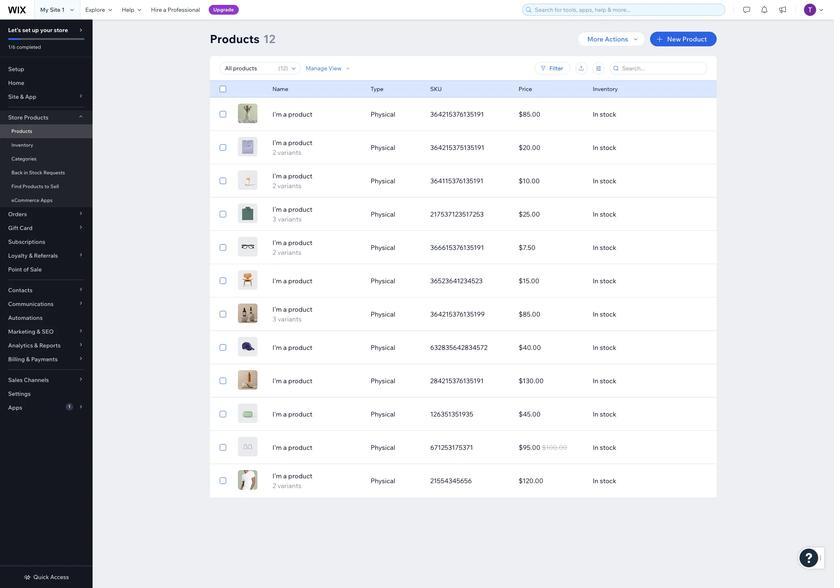 Task type: describe. For each thing, give the bounding box(es) containing it.
12 product from the top
[[289, 472, 313, 480]]

in stock for 21554345656
[[593, 477, 617, 485]]

12 for ( 12 )
[[281, 65, 286, 72]]

$10.00
[[519, 177, 540, 185]]

stock for 126351351935
[[601, 410, 617, 418]]

analytics & reports button
[[0, 339, 93, 352]]

9 i'm from the top
[[273, 377, 282, 385]]

physical link for 126351351935
[[366, 404, 426, 424]]

in for 21554345656
[[593, 477, 599, 485]]

i'm a product for 671253175371
[[273, 443, 313, 452]]

in for 284215376135191
[[593, 377, 599, 385]]

in stock link for 671253175371
[[588, 438, 677, 457]]

seo
[[42, 328, 54, 335]]

stock for 364215376135191
[[601, 110, 617, 118]]

$25.00
[[519, 210, 540, 218]]

my site 1
[[40, 6, 65, 13]]

products 12
[[210, 32, 276, 46]]

in for 366615376135191
[[593, 243, 599, 252]]

physical for 36523641234523
[[371, 277, 396, 285]]

stock for 21554345656
[[601, 477, 617, 485]]

ecommerce
[[11, 197, 39, 203]]

physical for 632835642834572
[[371, 343, 396, 352]]

$15.00 link
[[514, 271, 588, 291]]

variants for 364215376135199
[[278, 315, 302, 323]]

in stock link for 364215376135191
[[588, 104, 677, 124]]

& for loyalty
[[29, 252, 33, 259]]

more actions
[[588, 35, 629, 43]]

$7.50
[[519, 243, 536, 252]]

settings link
[[0, 387, 93, 401]]

$85.00 for 364215376135199
[[519, 310, 541, 318]]

stock for 671253175371
[[601, 443, 617, 452]]

in stock link for 632835642834572
[[588, 338, 677, 357]]

i'm a product 3 variants for 364215376135199
[[273, 305, 313, 323]]

settings
[[8, 390, 31, 398]]

products inside find products to sell link
[[23, 183, 43, 189]]

8 product from the top
[[289, 343, 313, 352]]

physical link for 36523641234523
[[366, 271, 426, 291]]

i'm a product link for 36523641234523
[[268, 276, 366, 286]]

& for site
[[20, 93, 24, 100]]

gift
[[8, 224, 18, 232]]

(
[[279, 65, 281, 72]]

payments
[[31, 356, 58, 363]]

1 inside sidebar element
[[68, 404, 70, 409]]

in stock for 364215376135199
[[593, 310, 617, 318]]

stock for 364215375135191
[[601, 143, 617, 152]]

up
[[32, 26, 39, 34]]

in stock for 364115376135191
[[593, 177, 617, 185]]

6 product from the top
[[289, 277, 313, 285]]

5 product from the top
[[289, 239, 313, 247]]

& for billing
[[26, 356, 30, 363]]

Unsaved view field
[[223, 63, 276, 74]]

0 horizontal spatial apps
[[8, 404, 22, 411]]

contacts button
[[0, 283, 93, 297]]

physical link for 364215376135199
[[366, 304, 426, 324]]

variants for 217537123517253
[[278, 215, 302, 223]]

communications button
[[0, 297, 93, 311]]

professional
[[168, 6, 200, 13]]

Search for tools, apps, help & more... field
[[533, 4, 723, 15]]

stock for 366615376135191
[[601, 243, 617, 252]]

gift card button
[[0, 221, 93, 235]]

physical for 126351351935
[[371, 410, 396, 418]]

i'm a product for 284215376135191
[[273, 377, 313, 385]]

)
[[286, 65, 288, 72]]

in stock link for 126351351935
[[588, 404, 677, 424]]

$45.00 link
[[514, 404, 588, 424]]

sidebar element
[[0, 20, 93, 588]]

5 i'm from the top
[[273, 239, 282, 247]]

217537123517253 link
[[426, 204, 514, 224]]

9 product from the top
[[289, 377, 313, 385]]

in stock link for 364215376135199
[[588, 304, 677, 324]]

home
[[8, 79, 24, 87]]

1/6
[[8, 44, 15, 50]]

366615376135191
[[431, 243, 484, 252]]

$10.00 link
[[514, 171, 588, 191]]

2 for 366615376135191
[[273, 248, 276, 256]]

366615376135191 link
[[426, 238, 514, 257]]

0 vertical spatial inventory
[[593, 85, 618, 93]]

manage view button
[[306, 65, 352, 72]]

217537123517253
[[431, 210, 484, 218]]

2 for 364215375135191
[[273, 148, 276, 157]]

i'm a product link for 671253175371
[[268, 443, 366, 452]]

sale
[[30, 266, 42, 273]]

in stock for 632835642834572
[[593, 343, 617, 352]]

actions
[[606, 35, 629, 43]]

physical for 671253175371
[[371, 443, 396, 452]]

name
[[273, 85, 289, 93]]

subscriptions link
[[0, 235, 93, 249]]

reports
[[39, 342, 61, 349]]

analytics & reports
[[8, 342, 61, 349]]

2 i'm from the top
[[273, 139, 282, 147]]

inventory link
[[0, 138, 93, 152]]

ecommerce apps
[[11, 197, 53, 203]]

variants for 366615376135191
[[278, 248, 302, 256]]

i'm a product for 36523641234523
[[273, 277, 313, 285]]

1 horizontal spatial site
[[50, 6, 61, 13]]

in for 36523641234523
[[593, 277, 599, 285]]

i'm a product for 126351351935
[[273, 410, 313, 418]]

marketing & seo
[[8, 328, 54, 335]]

back in stock requests link
[[0, 166, 93, 180]]

quick
[[33, 574, 49, 581]]

physical link for 284215376135191
[[366, 371, 426, 391]]

671253175371 link
[[426, 438, 514, 457]]

store
[[8, 114, 23, 121]]

10 i'm from the top
[[273, 410, 282, 418]]

3 i'm from the top
[[273, 172, 282, 180]]

in stock link for 364115376135191
[[588, 171, 677, 191]]

in stock link for 217537123517253
[[588, 204, 677, 224]]

physical for 21554345656
[[371, 477, 396, 485]]

physical for 284215376135191
[[371, 377, 396, 385]]

in for 126351351935
[[593, 410, 599, 418]]

physical for 364215376135191
[[371, 110, 396, 118]]

view
[[329, 65, 342, 72]]

i'm a product 3 variants for 217537123517253
[[273, 205, 313, 223]]

marketing
[[8, 328, 35, 335]]

3 for 217537123517253
[[273, 215, 277, 223]]

364215376135191
[[431, 110, 484, 118]]

364215376135199
[[431, 310, 485, 318]]

in stock for 671253175371
[[593, 443, 617, 452]]

price
[[519, 85, 533, 93]]

loyalty & referrals button
[[0, 249, 93, 263]]

6 i'm from the top
[[273, 277, 282, 285]]

i'm a product for 632835642834572
[[273, 343, 313, 352]]

in
[[24, 170, 28, 176]]

in for 671253175371
[[593, 443, 599, 452]]

632835642834572 link
[[426, 338, 514, 357]]

stock for 36523641234523
[[601, 277, 617, 285]]

find
[[11, 183, 21, 189]]

filter button
[[535, 62, 571, 74]]

0 vertical spatial 1
[[62, 6, 65, 13]]

variants for 21554345656
[[278, 482, 302, 490]]

12 i'm from the top
[[273, 472, 282, 480]]

$130.00
[[519, 377, 544, 385]]

( 12 )
[[279, 65, 288, 72]]

7 product from the top
[[289, 305, 313, 313]]

analytics
[[8, 342, 33, 349]]

$120.00
[[519, 477, 544, 485]]

gift card
[[8, 224, 33, 232]]

i'm a product link for 632835642834572
[[268, 343, 366, 352]]

help
[[122, 6, 134, 13]]

physical link for 217537123517253
[[366, 204, 426, 224]]

in for 632835642834572
[[593, 343, 599, 352]]

categories link
[[0, 152, 93, 166]]

10 product from the top
[[289, 410, 313, 418]]

i'm a product link for 126351351935
[[268, 409, 366, 419]]

sell
[[50, 183, 59, 189]]

3 product from the top
[[289, 172, 313, 180]]

stock for 632835642834572
[[601, 343, 617, 352]]

point of sale link
[[0, 263, 93, 276]]

marketing & seo button
[[0, 325, 93, 339]]



Task type: vqa. For each thing, say whether or not it's contained in the screenshot.


Task type: locate. For each thing, give the bounding box(es) containing it.
$130.00 link
[[514, 371, 588, 391]]

contacts
[[8, 287, 33, 294]]

$85.00 link for 364215376135191
[[514, 104, 588, 124]]

0 vertical spatial $85.00 link
[[514, 104, 588, 124]]

2 2 from the top
[[273, 182, 276, 190]]

physical link
[[366, 104, 426, 124], [366, 138, 426, 157], [366, 171, 426, 191], [366, 204, 426, 224], [366, 238, 426, 257], [366, 271, 426, 291], [366, 304, 426, 324], [366, 338, 426, 357], [366, 371, 426, 391], [366, 404, 426, 424], [366, 438, 426, 457], [366, 471, 426, 491]]

i'm a product link for 284215376135191
[[268, 376, 366, 386]]

5 in stock link from the top
[[588, 238, 677, 257]]

$95.00
[[519, 443, 541, 452]]

stock for 284215376135191
[[601, 377, 617, 385]]

1 vertical spatial 1
[[68, 404, 70, 409]]

11 in from the top
[[593, 443, 599, 452]]

6 in from the top
[[593, 277, 599, 285]]

in stock for 36523641234523
[[593, 277, 617, 285]]

find products to sell
[[11, 183, 59, 189]]

1 vertical spatial 3
[[273, 315, 277, 323]]

2 i'm a product link from the top
[[268, 276, 366, 286]]

billing & payments
[[8, 356, 58, 363]]

1 vertical spatial inventory
[[11, 142, 33, 148]]

physical for 364115376135191
[[371, 177, 396, 185]]

3 stock from the top
[[601, 177, 617, 185]]

10 physical from the top
[[371, 410, 396, 418]]

in
[[593, 110, 599, 118], [593, 143, 599, 152], [593, 177, 599, 185], [593, 210, 599, 218], [593, 243, 599, 252], [593, 277, 599, 285], [593, 310, 599, 318], [593, 343, 599, 352], [593, 377, 599, 385], [593, 410, 599, 418], [593, 443, 599, 452], [593, 477, 599, 485]]

12 up the unsaved view field
[[264, 32, 276, 46]]

4 i'm a product 2 variants from the top
[[273, 472, 313, 490]]

11 in stock link from the top
[[588, 438, 677, 457]]

products up products link
[[24, 114, 48, 121]]

i'm a product link for 364215376135191
[[268, 109, 366, 119]]

i'm a product
[[273, 110, 313, 118], [273, 277, 313, 285], [273, 343, 313, 352], [273, 377, 313, 385], [273, 410, 313, 418], [273, 443, 313, 452]]

3 physical link from the top
[[366, 171, 426, 191]]

1 vertical spatial apps
[[8, 404, 22, 411]]

$85.00 up $40.00
[[519, 310, 541, 318]]

let's set up your store
[[8, 26, 68, 34]]

in for 364215376135191
[[593, 110, 599, 118]]

i'm a product link
[[268, 109, 366, 119], [268, 276, 366, 286], [268, 343, 366, 352], [268, 376, 366, 386], [268, 409, 366, 419], [268, 443, 366, 452]]

in stock link for 21554345656
[[588, 471, 677, 491]]

8 i'm from the top
[[273, 343, 282, 352]]

a
[[163, 6, 166, 13], [284, 110, 287, 118], [284, 139, 287, 147], [284, 172, 287, 180], [284, 205, 287, 213], [284, 239, 287, 247], [284, 277, 287, 285], [284, 305, 287, 313], [284, 343, 287, 352], [284, 377, 287, 385], [284, 410, 287, 418], [284, 443, 287, 452], [284, 472, 287, 480]]

2 i'm a product 3 variants from the top
[[273, 305, 313, 323]]

& inside 'dropdown button'
[[26, 356, 30, 363]]

3 in stock link from the top
[[588, 171, 677, 191]]

6 physical from the top
[[371, 277, 396, 285]]

0 vertical spatial $85.00
[[519, 110, 541, 118]]

& left app
[[20, 93, 24, 100]]

upgrade button
[[209, 5, 239, 15]]

variants for 364215375135191
[[278, 148, 302, 157]]

2 in from the top
[[593, 143, 599, 152]]

4 product from the top
[[289, 205, 313, 213]]

products down store
[[11, 128, 32, 134]]

3 variants from the top
[[278, 215, 302, 223]]

i'm a product for 364215376135191
[[273, 110, 313, 118]]

my
[[40, 6, 49, 13]]

0 horizontal spatial site
[[8, 93, 19, 100]]

site inside popup button
[[8, 93, 19, 100]]

4 stock from the top
[[601, 210, 617, 218]]

&
[[20, 93, 24, 100], [29, 252, 33, 259], [37, 328, 40, 335], [34, 342, 38, 349], [26, 356, 30, 363]]

site down "home"
[[8, 93, 19, 100]]

None checkbox
[[220, 84, 226, 94], [220, 109, 226, 119], [220, 143, 226, 152], [220, 176, 226, 186], [220, 209, 226, 219], [220, 243, 226, 252], [220, 276, 226, 286], [220, 309, 226, 319], [220, 443, 226, 452], [220, 84, 226, 94], [220, 109, 226, 119], [220, 143, 226, 152], [220, 176, 226, 186], [220, 209, 226, 219], [220, 243, 226, 252], [220, 276, 226, 286], [220, 309, 226, 319], [220, 443, 226, 452]]

1 product from the top
[[289, 110, 313, 118]]

1 vertical spatial i'm a product 3 variants
[[273, 305, 313, 323]]

in for 364215376135199
[[593, 310, 599, 318]]

3 in from the top
[[593, 177, 599, 185]]

0 horizontal spatial 1
[[62, 6, 65, 13]]

1 variants from the top
[[278, 148, 302, 157]]

10 stock from the top
[[601, 410, 617, 418]]

$45.00
[[519, 410, 541, 418]]

in stock for 366615376135191
[[593, 243, 617, 252]]

2 for 21554345656
[[273, 482, 276, 490]]

$100.00
[[542, 443, 568, 452]]

0 vertical spatial i'm a product 3 variants
[[273, 205, 313, 223]]

i'm a product 2 variants for 364215375135191
[[273, 139, 313, 157]]

7 in stock link from the top
[[588, 304, 677, 324]]

product
[[683, 35, 708, 43]]

point
[[8, 266, 22, 273]]

11 i'm from the top
[[273, 443, 282, 452]]

apps down the settings
[[8, 404, 22, 411]]

2 physical link from the top
[[366, 138, 426, 157]]

& inside dropdown button
[[37, 328, 40, 335]]

6 in stock link from the top
[[588, 271, 677, 291]]

i'm a product 2 variants
[[273, 139, 313, 157], [273, 172, 313, 190], [273, 239, 313, 256], [273, 472, 313, 490]]

7 in stock from the top
[[593, 310, 617, 318]]

site & app
[[8, 93, 36, 100]]

$7.50 link
[[514, 238, 588, 257]]

364115376135191 link
[[426, 171, 514, 191]]

app
[[25, 93, 36, 100]]

1 in stock from the top
[[593, 110, 617, 118]]

0 horizontal spatial 12
[[264, 32, 276, 46]]

$15.00
[[519, 277, 540, 285]]

10 in stock link from the top
[[588, 404, 677, 424]]

0 horizontal spatial inventory
[[11, 142, 33, 148]]

12 in from the top
[[593, 477, 599, 485]]

9 in stock link from the top
[[588, 371, 677, 391]]

stock
[[29, 170, 42, 176]]

2 i'm a product from the top
[[273, 277, 313, 285]]

physical for 217537123517253
[[371, 210, 396, 218]]

to
[[45, 183, 49, 189]]

0 vertical spatial apps
[[41, 197, 53, 203]]

1 horizontal spatial 1
[[68, 404, 70, 409]]

10 in from the top
[[593, 410, 599, 418]]

physical link for 671253175371
[[366, 438, 426, 457]]

5 in from the top
[[593, 243, 599, 252]]

3 in stock from the top
[[593, 177, 617, 185]]

card
[[20, 224, 33, 232]]

0 vertical spatial site
[[50, 6, 61, 13]]

1 horizontal spatial 12
[[281, 65, 286, 72]]

in stock for 364215376135191
[[593, 110, 617, 118]]

in stock
[[593, 110, 617, 118], [593, 143, 617, 152], [593, 177, 617, 185], [593, 210, 617, 218], [593, 243, 617, 252], [593, 277, 617, 285], [593, 310, 617, 318], [593, 343, 617, 352], [593, 377, 617, 385], [593, 410, 617, 418], [593, 443, 617, 452], [593, 477, 617, 485]]

new product
[[668, 35, 708, 43]]

& left seo
[[37, 328, 40, 335]]

8 physical link from the top
[[366, 338, 426, 357]]

ecommerce apps link
[[0, 193, 93, 207]]

home link
[[0, 76, 93, 90]]

find products to sell link
[[0, 180, 93, 193]]

in stock for 126351351935
[[593, 410, 617, 418]]

8 in from the top
[[593, 343, 599, 352]]

5 physical from the top
[[371, 243, 396, 252]]

1 physical from the top
[[371, 110, 396, 118]]

3
[[273, 215, 277, 223], [273, 315, 277, 323]]

1 i'm a product 3 variants from the top
[[273, 205, 313, 223]]

12 up name
[[281, 65, 286, 72]]

physical link for 632835642834572
[[366, 338, 426, 357]]

physical for 366615376135191
[[371, 243, 396, 252]]

stock for 364215376135199
[[601, 310, 617, 318]]

7 i'm from the top
[[273, 305, 282, 313]]

back in stock requests
[[11, 170, 65, 176]]

in stock for 217537123517253
[[593, 210, 617, 218]]

billing & payments button
[[0, 352, 93, 366]]

10 in stock from the top
[[593, 410, 617, 418]]

7 physical from the top
[[371, 310, 396, 318]]

store products button
[[0, 111, 93, 124]]

$85.00 link up $20.00 link
[[514, 104, 588, 124]]

364215375135191 link
[[426, 138, 514, 157]]

None checkbox
[[220, 343, 226, 352], [220, 376, 226, 386], [220, 409, 226, 419], [220, 476, 226, 486], [220, 343, 226, 352], [220, 376, 226, 386], [220, 409, 226, 419], [220, 476, 226, 486]]

1 in from the top
[[593, 110, 599, 118]]

in stock link for 366615376135191
[[588, 238, 677, 257]]

in for 364215375135191
[[593, 143, 599, 152]]

4 i'm a product link from the top
[[268, 376, 366, 386]]

referrals
[[34, 252, 58, 259]]

& for marketing
[[37, 328, 40, 335]]

1 horizontal spatial apps
[[41, 197, 53, 203]]

store
[[54, 26, 68, 34]]

4 i'm a product from the top
[[273, 377, 313, 385]]

& inside popup button
[[29, 252, 33, 259]]

1 $85.00 from the top
[[519, 110, 541, 118]]

variants for 364115376135191
[[278, 182, 302, 190]]

4 in from the top
[[593, 210, 599, 218]]

in for 364115376135191
[[593, 177, 599, 185]]

in stock for 364215375135191
[[593, 143, 617, 152]]

8 in stock link from the top
[[588, 338, 677, 357]]

type
[[371, 85, 384, 93]]

2 stock from the top
[[601, 143, 617, 152]]

in stock link for 36523641234523
[[588, 271, 677, 291]]

more actions button
[[578, 32, 646, 46]]

$85.00 down price on the right of page
[[519, 110, 541, 118]]

new
[[668, 35, 682, 43]]

orders button
[[0, 207, 93, 221]]

3 i'm a product from the top
[[273, 343, 313, 352]]

manage view
[[306, 65, 342, 72]]

1 stock from the top
[[601, 110, 617, 118]]

5 i'm a product from the top
[[273, 410, 313, 418]]

& right the billing
[[26, 356, 30, 363]]

2 $85.00 from the top
[[519, 310, 541, 318]]

setup link
[[0, 62, 93, 76]]

10 physical link from the top
[[366, 404, 426, 424]]

physical for 364215375135191
[[371, 143, 396, 152]]

671253175371
[[431, 443, 474, 452]]

3 for 364215376135199
[[273, 315, 277, 323]]

1 vertical spatial 12
[[281, 65, 286, 72]]

physical link for 366615376135191
[[366, 238, 426, 257]]

4 physical link from the top
[[366, 204, 426, 224]]

3 i'm a product link from the top
[[268, 343, 366, 352]]

i'm
[[273, 110, 282, 118], [273, 139, 282, 147], [273, 172, 282, 180], [273, 205, 282, 213], [273, 239, 282, 247], [273, 277, 282, 285], [273, 305, 282, 313], [273, 343, 282, 352], [273, 377, 282, 385], [273, 410, 282, 418], [273, 443, 282, 452], [273, 472, 282, 480]]

stock for 364115376135191
[[601, 177, 617, 185]]

9 physical link from the top
[[366, 371, 426, 391]]

3 2 from the top
[[273, 248, 276, 256]]

0 vertical spatial 3
[[273, 215, 277, 223]]

in stock link for 284215376135191
[[588, 371, 677, 391]]

1 vertical spatial $85.00 link
[[514, 304, 588, 324]]

11 product from the top
[[289, 443, 313, 452]]

0 vertical spatial 12
[[264, 32, 276, 46]]

i'm a product 2 variants for 21554345656
[[273, 472, 313, 490]]

hire a professional
[[151, 6, 200, 13]]

12 in stock link from the top
[[588, 471, 677, 491]]

6 variants from the top
[[278, 482, 302, 490]]

2 product from the top
[[289, 139, 313, 147]]

$20.00
[[519, 143, 541, 152]]

1 2 from the top
[[273, 148, 276, 157]]

physical link for 364215376135191
[[366, 104, 426, 124]]

7 in from the top
[[593, 310, 599, 318]]

5 stock from the top
[[601, 243, 617, 252]]

2 i'm a product 2 variants from the top
[[273, 172, 313, 190]]

explore
[[85, 6, 105, 13]]

completed
[[17, 44, 41, 50]]

364215376135191 link
[[426, 104, 514, 124]]

1 i'm a product 2 variants from the top
[[273, 139, 313, 157]]

physical link for 21554345656
[[366, 471, 426, 491]]

$95.00 $100.00
[[519, 443, 568, 452]]

hire a professional link
[[146, 0, 205, 20]]

2 physical from the top
[[371, 143, 396, 152]]

Search... field
[[620, 63, 705, 74]]

1 i'm a product link from the top
[[268, 109, 366, 119]]

5 physical link from the top
[[366, 238, 426, 257]]

setup
[[8, 65, 24, 73]]

284215376135191
[[431, 377, 484, 385]]

36523641234523 link
[[426, 271, 514, 291]]

2 in stock link from the top
[[588, 138, 677, 157]]

& right "loyalty" at the top
[[29, 252, 33, 259]]

$85.00 link up $40.00 'link' on the right bottom
[[514, 304, 588, 324]]

11 stock from the top
[[601, 443, 617, 452]]

your
[[40, 26, 53, 34]]

2 for 364115376135191
[[273, 182, 276, 190]]

& for analytics
[[34, 342, 38, 349]]

6 stock from the top
[[601, 277, 617, 285]]

1 i'm from the top
[[273, 110, 282, 118]]

9 in stock from the top
[[593, 377, 617, 385]]

stock
[[601, 110, 617, 118], [601, 143, 617, 152], [601, 177, 617, 185], [601, 210, 617, 218], [601, 243, 617, 252], [601, 277, 617, 285], [601, 310, 617, 318], [601, 343, 617, 352], [601, 377, 617, 385], [601, 410, 617, 418], [601, 443, 617, 452], [601, 477, 617, 485]]

inventory inside "inventory" link
[[11, 142, 33, 148]]

quick access button
[[24, 574, 69, 581]]

9 in from the top
[[593, 377, 599, 385]]

quick access
[[33, 574, 69, 581]]

1 horizontal spatial inventory
[[593, 85, 618, 93]]

364215375135191
[[431, 143, 485, 152]]

products up ecommerce apps at the top left of the page
[[23, 183, 43, 189]]

sales
[[8, 376, 23, 384]]

$120.00 link
[[514, 471, 588, 491]]

filter
[[550, 65, 564, 72]]

1 down the "settings" link
[[68, 404, 70, 409]]

products down upgrade button at top
[[210, 32, 260, 46]]

2 in stock from the top
[[593, 143, 617, 152]]

stock for 217537123517253
[[601, 210, 617, 218]]

$85.00 for 364215376135191
[[519, 110, 541, 118]]

4 i'm from the top
[[273, 205, 282, 213]]

1 vertical spatial $85.00
[[519, 310, 541, 318]]

physical link for 364115376135191
[[366, 171, 426, 191]]

2 3 from the top
[[273, 315, 277, 323]]

in stock for 284215376135191
[[593, 377, 617, 385]]

i'm a product 2 variants for 366615376135191
[[273, 239, 313, 256]]

1 vertical spatial site
[[8, 93, 19, 100]]

9 stock from the top
[[601, 377, 617, 385]]

apps down find products to sell link
[[41, 197, 53, 203]]

1 i'm a product from the top
[[273, 110, 313, 118]]

in stock link for 364215375135191
[[588, 138, 677, 157]]

126351351935
[[431, 410, 474, 418]]

physical link for 364215375135191
[[366, 138, 426, 157]]

4 2 from the top
[[273, 482, 276, 490]]

1 right my
[[62, 6, 65, 13]]

products inside store products popup button
[[24, 114, 48, 121]]

products inside products link
[[11, 128, 32, 134]]

11 physical from the top
[[371, 443, 396, 452]]

36523641234523
[[431, 277, 483, 285]]

manage
[[306, 65, 328, 72]]

& left reports
[[34, 342, 38, 349]]

site right my
[[50, 6, 61, 13]]

12 for products 12
[[264, 32, 276, 46]]

364215376135199 link
[[426, 304, 514, 324]]

loyalty & referrals
[[8, 252, 58, 259]]

6 i'm a product from the top
[[273, 443, 313, 452]]

4 in stock link from the top
[[588, 204, 677, 224]]

8 physical from the top
[[371, 343, 396, 352]]

12 physical from the top
[[371, 477, 396, 485]]

$25.00 link
[[514, 204, 588, 224]]

site & app button
[[0, 90, 93, 104]]

$40.00
[[519, 343, 542, 352]]

requests
[[44, 170, 65, 176]]

$85.00 link for 364215376135199
[[514, 304, 588, 324]]

i'm a product 2 variants for 364115376135191
[[273, 172, 313, 190]]

let's
[[8, 26, 21, 34]]

billing
[[8, 356, 25, 363]]

7 physical link from the top
[[366, 304, 426, 324]]

automations
[[8, 314, 43, 322]]

7 stock from the top
[[601, 310, 617, 318]]

632835642834572
[[431, 343, 488, 352]]

new product button
[[651, 32, 717, 46]]

in for 217537123517253
[[593, 210, 599, 218]]

8 in stock from the top
[[593, 343, 617, 352]]



